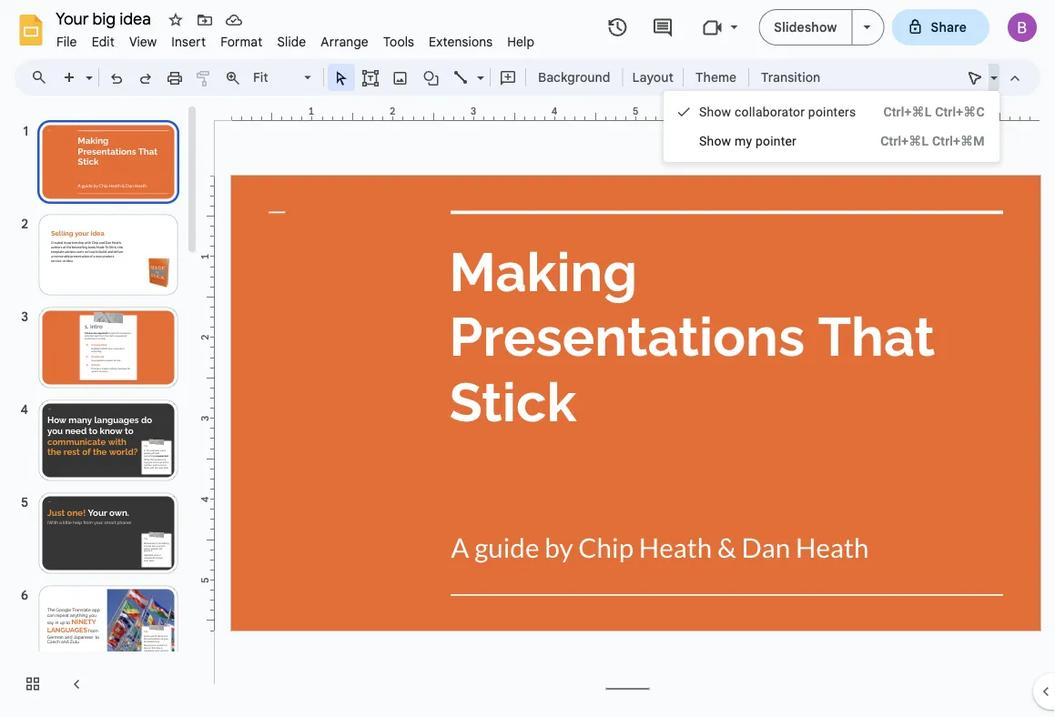 Task type: vqa. For each thing, say whether or not it's contained in the screenshot.
menu item containing I
no



Task type: locate. For each thing, give the bounding box(es) containing it.
ctrl+⌘l
[[883, 104, 932, 119], [880, 133, 929, 148]]

extensions menu item
[[422, 31, 500, 52]]

application containing slideshow
[[0, 0, 1055, 717]]

layout
[[632, 69, 674, 85]]

view
[[129, 34, 157, 50]]

show
[[699, 133, 731, 148]]

show collaborator pointers o element
[[699, 104, 861, 119]]

menu
[[664, 91, 999, 162]]

insert
[[171, 34, 206, 50]]

menu containing sh
[[664, 91, 999, 162]]

ctrl+⌘l up the ctrl+⌘l ctrl+⌘m element
[[883, 104, 932, 119]]

arrange menu item
[[313, 31, 376, 52]]

tools menu item
[[376, 31, 422, 52]]

collaborator
[[735, 104, 805, 119]]

navigation
[[0, 103, 200, 717]]

o
[[714, 104, 721, 119]]

show my pointer m element
[[699, 133, 802, 148]]

background button
[[530, 64, 618, 91]]

ctrl+⌘l ctrl+⌘m
[[880, 133, 985, 148]]

theme
[[695, 69, 737, 85]]

edit menu item
[[84, 31, 122, 52]]

slide
[[277, 34, 306, 50]]

format
[[220, 34, 263, 50]]

format menu item
[[213, 31, 270, 52]]

Star checkbox
[[163, 7, 188, 33]]

mode and view toolbar
[[960, 59, 1030, 96]]

Menus field
[[23, 65, 63, 90]]

menu bar banner
[[0, 0, 1055, 717]]

insert menu item
[[164, 31, 213, 52]]

0 vertical spatial ctrl+⌘l
[[883, 104, 932, 119]]

menu bar containing file
[[49, 24, 542, 54]]

file menu item
[[49, 31, 84, 52]]

1 vertical spatial ctrl+⌘l
[[880, 133, 929, 148]]

application
[[0, 0, 1055, 717]]

Zoom field
[[248, 65, 320, 91]]

menu inside application
[[664, 91, 999, 162]]

slide menu item
[[270, 31, 313, 52]]

pointers
[[808, 104, 856, 119]]

w
[[721, 104, 731, 119]]

Zoom text field
[[250, 65, 301, 90]]

main toolbar
[[54, 64, 829, 91]]

help
[[507, 34, 534, 50]]

menu bar
[[49, 24, 542, 54]]

sh o w collaborator pointers
[[699, 104, 856, 119]]

theme button
[[687, 64, 745, 91]]

ctrl+⌘l down ctrl+⌘l ctrl+⌘c element
[[880, 133, 929, 148]]



Task type: describe. For each thing, give the bounding box(es) containing it.
sh
[[699, 104, 714, 119]]

ctrl+⌘c
[[935, 104, 985, 119]]

shape image
[[421, 65, 442, 90]]

ctrl+⌘l ctrl+⌘c element
[[861, 103, 985, 121]]

background
[[538, 69, 610, 85]]

file
[[56, 34, 77, 50]]

ctrl+⌘l ctrl+⌘m element
[[859, 132, 985, 150]]

ctrl+⌘l for ctrl+⌘l ctrl+⌘m
[[880, 133, 929, 148]]

ctrl+⌘m
[[932, 133, 985, 148]]

slideshow
[[774, 19, 837, 35]]

slideshow button
[[759, 9, 852, 46]]

arrange
[[321, 34, 369, 50]]

new slide with layout image
[[81, 66, 93, 72]]

transition button
[[753, 64, 829, 91]]

ctrl+⌘l for ctrl+⌘l ctrl+⌘c
[[883, 104, 932, 119]]

pointer
[[755, 133, 797, 148]]

layout button
[[627, 64, 679, 91]]

insert image image
[[390, 65, 411, 90]]

edit
[[92, 34, 115, 50]]

menu bar inside menu bar banner
[[49, 24, 542, 54]]

share
[[931, 19, 967, 35]]

y
[[746, 133, 752, 148]]

help menu item
[[500, 31, 542, 52]]

presentation options image
[[863, 25, 871, 29]]

transition
[[761, 69, 820, 85]]

extensions
[[429, 34, 493, 50]]

ctrl+⌘l ctrl+⌘c
[[883, 104, 985, 119]]

share button
[[892, 9, 989, 46]]

tools
[[383, 34, 414, 50]]

view menu item
[[122, 31, 164, 52]]

Rename text field
[[49, 7, 161, 29]]

show m y pointer
[[699, 133, 797, 148]]

m
[[735, 133, 746, 148]]



